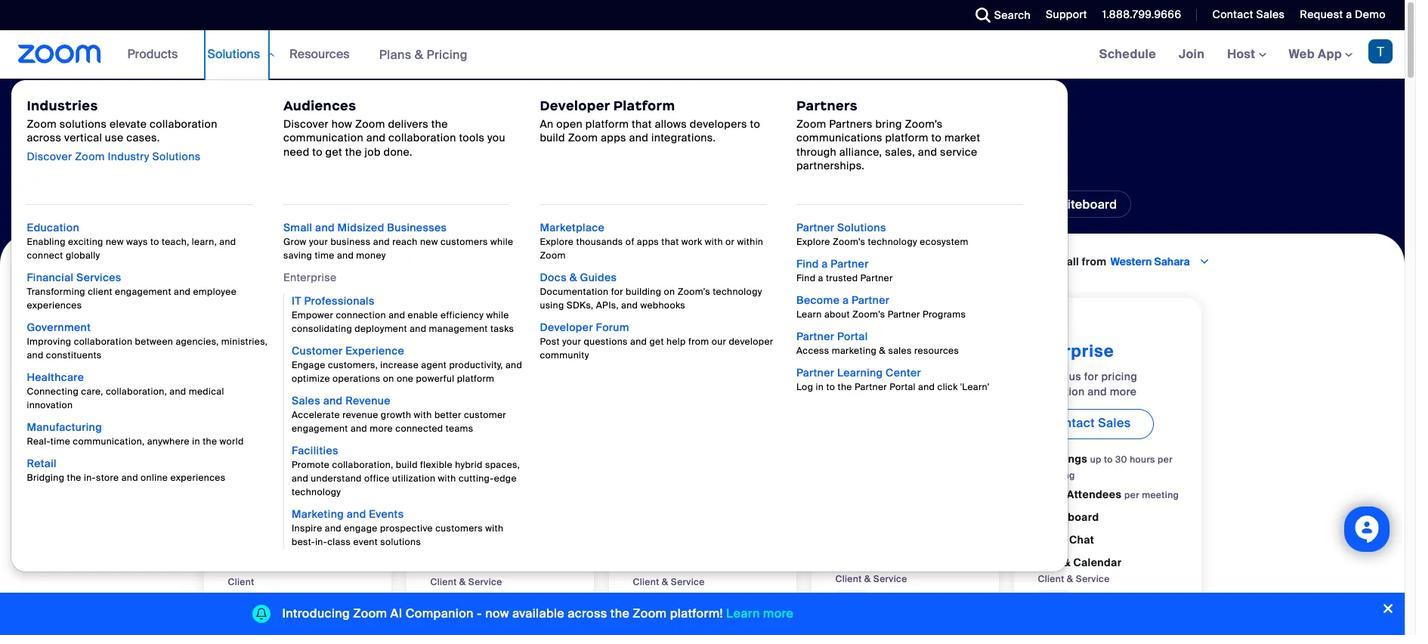 Task type: locate. For each thing, give the bounding box(es) containing it.
search
[[995, 8, 1031, 22]]

contact us for pricing information and more for enterprise
[[1026, 370, 1138, 398]]

0 horizontal spatial time
[[50, 435, 70, 448]]

zoom rooms
[[712, 197, 791, 212]]

attendees inside up to 40 minutes per meeting 100 attendees per meeting
[[250, 491, 304, 504]]

1 us from the left
[[867, 370, 879, 383]]

experiences right the online
[[170, 472, 226, 484]]

1 horizontal spatial plans
[[442, 114, 540, 158]]

1 horizontal spatial hours
[[1130, 454, 1156, 466]]

contact inside tabs of zoom services tab list
[[875, 197, 922, 212]]

1 vertical spatial solutions
[[152, 149, 201, 163]]

post
[[540, 336, 560, 348]]

and inside developer platform an open platform that allows developers to build zoom apps and integrations.
[[629, 131, 649, 145]]

more inside sales and revenue accelerate revenue growth with better customer engagement and more connected teams
[[370, 423, 393, 435]]

0 horizontal spatial collaboration
[[74, 336, 133, 348]]

mail
[[1038, 556, 1061, 569], [228, 559, 250, 572], [431, 559, 453, 572], [633, 559, 656, 572]]

to inside up to 40 minutes per meeting 100 attendees per meeting
[[294, 457, 303, 469]]

hours right spaces,
[[523, 457, 548, 469]]

solutions inside industries zoom solutions elevate collaboration across vertical use cases. discover zoom industry solutions
[[60, 117, 107, 131]]

2 new notes from the left
[[436, 617, 496, 630]]

0 vertical spatial learn
[[797, 308, 822, 321]]

in- down 'communication,'
[[84, 472, 96, 484]]

basic down mail & calendar client in the bottom left of the page
[[292, 594, 321, 608]]

1 horizontal spatial team
[[1038, 533, 1067, 547]]

1 horizontal spatial get
[[650, 336, 664, 348]]

best
[[674, 300, 699, 312]]

banner
[[0, 30, 1406, 572]]

collaboration up cases.
[[150, 117, 218, 131]]

1 horizontal spatial attendees
[[1067, 488, 1122, 501]]

2 vertical spatial technology
[[292, 486, 341, 498]]

calendar inside mail & calendar client
[[263, 559, 312, 572]]

2 pricing from the left
[[1102, 370, 1138, 383]]

whiteboard inside tabs of zoom services tab list
[[1050, 197, 1118, 212]]

whiteboard down 100 on the bottom of page
[[228, 513, 289, 527]]

teach,
[[162, 236, 189, 248]]

0 horizontal spatial get
[[326, 145, 342, 158]]

a down find a partner link
[[818, 272, 824, 284]]

explore down marketplace link
[[540, 236, 574, 248]]

zoom's inside partners zoom partners bring zoom's communications platform to market through alliance, sales, and service partnerships.
[[905, 117, 943, 131]]

technology up 'value'
[[713, 286, 763, 298]]

zoom's inside docs & guides documentation for building on zoom's technology using sdks, apis, and webhooks
[[678, 286, 711, 298]]

21%
[[407, 255, 429, 268]]

whiteboard basic up best-
[[228, 513, 321, 527]]

team
[[1038, 533, 1067, 547], [228, 536, 257, 550]]

from inside developer forum post your questions and get help from our developer community
[[689, 336, 710, 348]]

meetings up cutting-
[[431, 455, 483, 469]]

client
[[88, 286, 113, 298]]

discover inside industries zoom solutions elevate collaboration across vertical use cases. discover zoom industry solutions
[[27, 149, 72, 163]]

employee
[[193, 286, 237, 298]]

1 horizontal spatial your
[[562, 336, 582, 348]]

1 horizontal spatial up to 30 hours per meeting
[[1038, 454, 1173, 482]]

1 vertical spatial events
[[369, 507, 404, 521]]

whiteboard basic down cutting-
[[431, 513, 524, 527]]

0 horizontal spatial team chat
[[228, 536, 284, 550]]

get left help
[[650, 336, 664, 348]]

that for developer
[[632, 117, 652, 131]]

join link
[[1168, 30, 1217, 79]]

alliance,
[[840, 145, 883, 158]]

trusted
[[826, 272, 858, 284]]

a left the demo
[[1347, 8, 1353, 21]]

in- inside marketing and events inspire and engage prospective customers with best-in-class event solutions
[[315, 536, 328, 548]]

connected
[[396, 423, 443, 435]]

0 horizontal spatial portal
[[838, 330, 868, 343]]

engage
[[292, 359, 326, 371]]

up to 30 hours per meeting down upgrade link at the left bottom
[[431, 457, 566, 485]]

new down businesses
[[420, 236, 438, 248]]

help
[[667, 336, 686, 348]]

team chat up mail & calendar client in the bottom left of the page
[[228, 536, 284, 550]]

2 horizontal spatial collaboration
[[389, 131, 456, 145]]

0 vertical spatial collaboration,
[[106, 386, 167, 398]]

1 business from the left
[[620, 340, 698, 362]]

introducing
[[282, 606, 350, 621]]

information for enterprise
[[1026, 385, 1085, 398]]

up
[[372, 255, 387, 268], [1091, 454, 1102, 466], [280, 457, 292, 469], [483, 457, 494, 469]]

service
[[874, 573, 908, 585], [1077, 573, 1110, 585], [469, 576, 503, 588], [671, 576, 705, 588]]

2 notes from the left
[[465, 617, 496, 630]]

& inside mail & calendar client
[[253, 559, 261, 572]]

1 vertical spatial get
[[650, 336, 664, 348]]

and inside docs & guides documentation for building on zoom's technology using sdks, apis, and webhooks
[[622, 299, 638, 312]]

0 vertical spatial customers
[[441, 236, 488, 248]]

to inside annually save up to 21%
[[389, 255, 404, 268]]

events up marketplace
[[556, 197, 595, 212]]

whiteboard up call from
[[1050, 197, 1118, 212]]

1 horizontal spatial on
[[664, 286, 676, 298]]

bring
[[876, 117, 903, 131]]

zoom
[[27, 117, 57, 131], [355, 117, 385, 131], [797, 117, 827, 131], [568, 131, 598, 145], [75, 149, 105, 163], [288, 197, 322, 212], [397, 197, 431, 212], [518, 197, 552, 212], [712, 197, 746, 212], [838, 197, 872, 212], [1012, 197, 1046, 212], [540, 250, 566, 262], [353, 606, 387, 621], [633, 606, 667, 621]]

your up community
[[562, 336, 582, 348]]

learn
[[797, 308, 822, 321], [727, 606, 760, 621]]

up up 1000 attendees per meeting
[[1091, 454, 1102, 466]]

mail inside mail & calendar client
[[228, 559, 250, 572]]

center inside partner learning center log in to the partner portal and click 'learn'
[[886, 366, 922, 380]]

on left one
[[383, 373, 394, 385]]

2 contact us for pricing information and more from the left
[[1026, 370, 1138, 398]]

cutting-
[[459, 473, 494, 485]]

1 horizontal spatial notes
[[465, 617, 496, 630]]

40
[[305, 457, 318, 469]]

phone
[[434, 197, 471, 212]]

collaboration inside audiences discover how zoom delivers the communication and collaboration tools you need to get the job done.
[[389, 131, 456, 145]]

up to 30 hours per meeting up 1000 attendees per meeting
[[1038, 454, 1173, 482]]

0 horizontal spatial whiteboard basic
[[228, 513, 321, 527]]

&
[[415, 46, 424, 62], [548, 114, 573, 158], [598, 197, 607, 212], [570, 271, 578, 284], [880, 345, 886, 357], [1064, 556, 1071, 569], [253, 559, 261, 572], [456, 559, 463, 572], [658, 559, 666, 572], [865, 573, 871, 585], [1067, 573, 1074, 585], [460, 576, 466, 588], [662, 576, 669, 588]]

pricing inside 'product information' 'navigation'
[[427, 46, 468, 62]]

2 information from the left
[[1026, 385, 1085, 398]]

0 vertical spatial events
[[556, 197, 595, 212]]

0 vertical spatial time
[[315, 250, 335, 262]]

zoom inside partners zoom partners bring zoom's communications platform to market through alliance, sales, and service partnerships.
[[797, 117, 827, 131]]

sales up the host dropdown button
[[1257, 8, 1286, 21]]

center for contact
[[925, 197, 965, 212]]

calendar up now
[[466, 559, 514, 572]]

profile picture image
[[1369, 39, 1393, 64]]

zoom's inside become a partner learn about zoom's partner programs
[[853, 308, 886, 321]]

contact down marketing
[[823, 370, 864, 383]]

technology inside docs & guides documentation for building on zoom's technology using sdks, apis, and webhooks
[[713, 286, 763, 298]]

and inside audiences discover how zoom delivers the communication and collaboration tools you need to get the job done.
[[366, 131, 386, 145]]

minutes
[[320, 457, 356, 469]]

product information navigation
[[11, 30, 1069, 572]]

that down platform
[[632, 117, 652, 131]]

1 horizontal spatial contact us for pricing information and more
[[1026, 370, 1138, 398]]

basic up free
[[215, 340, 262, 362]]

the inside partner learning center log in to the partner portal and click 'learn'
[[838, 381, 853, 393]]

0 horizontal spatial center
[[886, 366, 922, 380]]

1 horizontal spatial events
[[556, 197, 595, 212]]

client
[[836, 573, 862, 585], [1038, 573, 1065, 585], [228, 576, 254, 588], [431, 576, 457, 588], [633, 576, 660, 588]]

apps
[[601, 131, 627, 145], [637, 236, 659, 248]]

2 developer from the top
[[540, 321, 593, 334]]

zoom logo image
[[18, 45, 101, 64]]

events inside marketing and events inspire and engage prospective customers with best-in-class event solutions
[[369, 507, 404, 521]]

1 vertical spatial portal
[[890, 381, 916, 393]]

new inside new clips basic
[[233, 596, 254, 608]]

in- inside retail bridging the in-store and online experiences
[[84, 472, 96, 484]]

platform inside developer platform an open platform that allows developers to build zoom apps and integrations.
[[586, 117, 629, 131]]

1 contact us for pricing information and more from the left
[[823, 370, 935, 398]]

0 horizontal spatial sales
[[292, 394, 321, 408]]

chat down 1000 attendees per meeting
[[1070, 533, 1095, 547]]

discover up communication
[[283, 117, 329, 131]]

ok image left new clips basic
[[215, 596, 223, 605]]

1 vertical spatial from
[[689, 336, 710, 348]]

contact up partner solutions explore zoom's technology ecosystem at the top
[[875, 197, 922, 212]]

to left market
[[932, 131, 942, 145]]

with down edge
[[486, 522, 504, 535]]

to right developers at the top
[[750, 117, 761, 131]]

build up utilization
[[396, 459, 418, 471]]

inspire
[[292, 522, 323, 535]]

0 horizontal spatial build
[[396, 459, 418, 471]]

calendar down 1000 attendees per meeting
[[1074, 556, 1122, 569]]

community
[[540, 349, 589, 361]]

0 vertical spatial discover
[[283, 117, 329, 131]]

center for learning
[[886, 366, 922, 380]]

calendar down best-
[[263, 559, 312, 572]]

that inside marketplace explore thousands of apps that work with or within zoom
[[662, 236, 679, 248]]

schedule link
[[1088, 30, 1168, 79]]

1 horizontal spatial explore
[[797, 236, 831, 248]]

from
[[1083, 255, 1107, 269], [689, 336, 710, 348]]

0 horizontal spatial 30
[[508, 457, 520, 469]]

1 new notes from the left
[[233, 617, 294, 630]]

reach
[[393, 236, 418, 248]]

0 horizontal spatial solutions
[[152, 149, 201, 163]]

partner up find a partner link
[[797, 221, 835, 234]]

to down communication
[[312, 145, 323, 158]]

collaboration inside government improving collaboration between agencies, ministries, and constituents
[[74, 336, 133, 348]]

savings
[[437, 321, 475, 333]]

zoom's inside partner solutions explore zoom's technology ecosystem
[[833, 236, 866, 248]]

0 vertical spatial experiences
[[27, 299, 82, 312]]

for inside docs & guides documentation for building on zoom's technology using sdks, apis, and webhooks
[[611, 286, 624, 298]]

solutions up vertical
[[60, 117, 107, 131]]

new inside small and midsized businesses grow your business and reach new customers while saving time and money
[[420, 236, 438, 248]]

customers right prospective
[[436, 522, 483, 535]]

need
[[283, 145, 310, 158]]

sales up 1000 attendees per meeting
[[1099, 415, 1132, 431]]

us for enterprise
[[1070, 370, 1082, 383]]

with up connected
[[414, 409, 432, 421]]

pricing for enterprise
[[1102, 370, 1138, 383]]

time right the "saving" in the left of the page
[[315, 250, 335, 262]]

$ 149 90 /year/user
[[418, 378, 528, 396]]

team chat down "1000"
[[1038, 533, 1095, 547]]

explore up find a partner link
[[797, 236, 831, 248]]

1 vertical spatial solutions
[[380, 536, 421, 548]]

event
[[353, 536, 378, 548]]

2 whiteboard basic from the left
[[431, 513, 524, 527]]

learn down become
[[797, 308, 822, 321]]

0 horizontal spatial contact sales
[[1048, 415, 1132, 431]]

that left work
[[662, 236, 679, 248]]

up left promote
[[280, 457, 292, 469]]

technology up marketing
[[292, 486, 341, 498]]

management
[[429, 323, 488, 335]]

1 vertical spatial that
[[662, 236, 679, 248]]

discover zoom industry solutions link
[[27, 149, 201, 163]]

1 vertical spatial build
[[396, 459, 418, 471]]

and inside customer experience engage customers, increase agent productivity, and optimize operations on one powerful platform
[[506, 359, 523, 371]]

that for marketplace
[[662, 236, 679, 248]]

to right 'log' at bottom right
[[827, 381, 836, 393]]

support link
[[1035, 0, 1092, 30], [1046, 8, 1088, 21]]

new inside education enabling exciting new ways to teach, learn, and connect globally
[[106, 236, 124, 248]]

and inside facilities promote collaboration, build flexible hybrid spaces, and understand office utilization with cutting-edge technology
[[292, 473, 309, 485]]

1 vertical spatial while
[[486, 309, 509, 321]]

0 horizontal spatial pricing
[[899, 370, 935, 383]]

ok image
[[418, 538, 426, 547], [215, 596, 223, 605]]

platform
[[586, 117, 629, 131], [886, 131, 929, 145], [457, 373, 495, 385]]

1 horizontal spatial information
[[1026, 385, 1085, 398]]

your inside developer forum post your questions and get help from our developer community
[[562, 336, 582, 348]]

tools
[[459, 131, 485, 145]]

0 vertical spatial that
[[632, 117, 652, 131]]

businesses
[[387, 221, 447, 234]]

customer experience link
[[292, 344, 405, 358]]

1 horizontal spatial team chat
[[1038, 533, 1095, 547]]

0 vertical spatial portal
[[838, 330, 868, 343]]

0 horizontal spatial on
[[383, 373, 394, 385]]

0 horizontal spatial mail & calendar client & service
[[431, 559, 514, 588]]

up inside annually save up to 21%
[[372, 255, 387, 268]]

in right anywhere
[[192, 435, 200, 448]]

$39 business
[[620, 321, 698, 362]]

per inside 1000 attendees per meeting
[[1125, 489, 1140, 501]]

0 vertical spatial pricing
[[427, 46, 468, 62]]

business
[[331, 236, 371, 248]]

plans left an
[[442, 114, 540, 158]]

a
[[1347, 8, 1353, 21], [822, 257, 828, 271], [818, 272, 824, 284], [843, 293, 849, 307]]

team for enterprise
[[1038, 533, 1067, 547]]

center up ecosystem
[[925, 197, 965, 212]]

explore inside marketplace explore thousands of apps that work with or within zoom
[[540, 236, 574, 248]]

platform down "productivity,"
[[457, 373, 495, 385]]

pricing for plans & pricing
[[427, 46, 468, 62]]

1 horizontal spatial collaboration
[[150, 117, 218, 131]]

and inside government improving collaboration between agencies, ministries, and constituents
[[27, 349, 44, 361]]

from right call
[[1083, 255, 1107, 269]]

communication
[[283, 131, 364, 145]]

1 vertical spatial experiences
[[170, 472, 226, 484]]

1 horizontal spatial center
[[925, 197, 965, 212]]

customers inside small and midsized businesses grow your business and reach new customers while saving time and money
[[441, 236, 488, 248]]

0 horizontal spatial contact us for pricing information and more
[[823, 370, 935, 398]]

0 vertical spatial enterprise
[[283, 271, 337, 284]]

1 horizontal spatial solutions
[[380, 536, 421, 548]]

chat up mail & calendar client in the bottom left of the page
[[259, 536, 284, 550]]

engagement inside sales and revenue accelerate revenue growth with better customer engagement and more connected teams
[[292, 423, 348, 435]]

1 horizontal spatial in
[[816, 381, 824, 393]]

and inside financial services transforming client engagement and employee experiences
[[174, 286, 191, 298]]

collaboration, inside facilities promote collaboration, build flexible hybrid spaces, and understand office utilization with cutting-edge technology
[[332, 459, 394, 471]]

enable
[[408, 309, 438, 321]]

chat for basic
[[259, 536, 284, 550]]

within
[[738, 236, 764, 248]]

0 horizontal spatial hours
[[523, 457, 548, 469]]

your
[[309, 236, 328, 248], [562, 336, 582, 348]]

attendees right 100 on the bottom of page
[[250, 491, 304, 504]]

0 horizontal spatial in-
[[84, 472, 96, 484]]

solutions inside industries zoom solutions elevate collaboration across vertical use cases. discover zoom industry solutions
[[152, 149, 201, 163]]

to inside partner learning center log in to the partner portal and click 'learn'
[[827, 381, 836, 393]]

meetings up "1000"
[[1038, 452, 1091, 466]]

to inside developer platform an open platform that allows developers to build zoom apps and integrations.
[[750, 117, 761, 131]]

1 vertical spatial collaboration,
[[332, 459, 394, 471]]

across right available
[[568, 606, 608, 621]]

it professionals link
[[292, 294, 375, 308]]

web app button
[[1290, 46, 1353, 62]]

customers down phone
[[441, 236, 488, 248]]

1 developer from the top
[[540, 98, 610, 114]]

0 vertical spatial your
[[309, 236, 328, 248]]

to inside education enabling exciting new ways to teach, learn, and connect globally
[[150, 236, 159, 248]]

0 horizontal spatial technology
[[292, 486, 341, 498]]

the inside 'manufacturing real-time communication, anywhere in the world'
[[203, 435, 217, 448]]

2 find from the top
[[797, 272, 816, 284]]

experiences down transforming
[[27, 299, 82, 312]]

innovation
[[27, 399, 73, 411]]

0 vertical spatial while
[[491, 236, 514, 248]]

engagement down accelerate
[[292, 423, 348, 435]]

$149.90 per year per user element
[[418, 367, 583, 401]]

1 vertical spatial find
[[797, 272, 816, 284]]

the inside retail bridging the in-store and online experiences
[[67, 472, 81, 484]]

exciting
[[68, 236, 103, 248]]

events up prospective
[[369, 507, 404, 521]]

to inside audiences discover how zoom delivers the communication and collaboration tools you need to get the job done.
[[312, 145, 323, 158]]

learn right platform!
[[727, 606, 760, 621]]

your up annually
[[309, 236, 328, 248]]

plans & pricing for
[[442, 114, 767, 158]]

1 horizontal spatial chat
[[1070, 533, 1095, 547]]

collaboration, up 'manufacturing real-time communication, anywhere in the world'
[[106, 386, 167, 398]]

1 find from the top
[[797, 257, 819, 271]]

2 horizontal spatial notes
[[667, 617, 699, 630]]

zoom inside marketplace explore thousands of apps that work with or within zoom
[[540, 250, 566, 262]]

1000 attendees per meeting
[[1038, 488, 1180, 501]]

time inside small and midsized businesses grow your business and reach new customers while saving time and money
[[315, 250, 335, 262]]

explore inside partner solutions explore zoom's technology ecosystem
[[797, 236, 831, 248]]

partners zoom partners bring zoom's communications platform to market through alliance, sales, and service partnerships.
[[797, 98, 981, 172]]

solutions inside solutions dropdown button
[[207, 46, 260, 62]]

1 vertical spatial plans
[[442, 114, 540, 158]]

and inside partners zoom partners bring zoom's communications platform to market through alliance, sales, and service partnerships.
[[918, 145, 938, 158]]

0 vertical spatial solutions
[[60, 117, 107, 131]]

marketing and events inspire and engage prospective customers with best-in-class event solutions
[[292, 507, 504, 548]]

2 new from the left
[[420, 236, 438, 248]]

on inside docs & guides documentation for building on zoom's technology using sdks, apis, and webhooks
[[664, 286, 676, 298]]

zoom contact center
[[838, 197, 965, 212]]

1 pricing from the left
[[899, 370, 935, 383]]

zoom's right bring on the top of page
[[905, 117, 943, 131]]

platform right open
[[586, 117, 629, 131]]

149
[[427, 378, 454, 396]]

discover
[[283, 117, 329, 131], [27, 149, 72, 163]]

on inside customer experience engage customers, increase agent productivity, and optimize operations on one powerful platform
[[383, 373, 394, 385]]

1 information from the left
[[823, 385, 883, 398]]

education link
[[27, 221, 79, 234]]

up to 40 minutes per meeting 100 attendees per meeting
[[228, 457, 374, 504]]

it
[[292, 294, 301, 308]]

ok image
[[823, 593, 831, 602], [1026, 593, 1034, 602], [418, 596, 426, 605], [620, 596, 629, 605], [418, 619, 426, 627], [620, 619, 629, 627]]

client inside mail & calendar client
[[228, 576, 254, 588]]

pricing for business plus
[[899, 370, 935, 383]]

1 horizontal spatial apps
[[637, 236, 659, 248]]

growth
[[381, 409, 412, 421]]

best-
[[292, 536, 315, 548]]

developer up open
[[540, 98, 610, 114]]

2 explore from the left
[[797, 236, 831, 248]]

0 vertical spatial in-
[[84, 472, 96, 484]]

new
[[841, 593, 862, 605], [1044, 593, 1065, 605], [233, 596, 254, 608], [436, 596, 457, 608], [639, 596, 659, 608], [233, 618, 254, 630], [436, 618, 457, 630], [639, 618, 659, 630]]

1 vertical spatial time
[[50, 435, 70, 448]]

collaboration up constituents at the left of page
[[74, 336, 133, 348]]

1 horizontal spatial solutions
[[207, 46, 260, 62]]

programs
[[923, 308, 966, 321]]

$41 savings /year/user pro
[[418, 321, 528, 362]]

experiences inside retail bridging the in-store and online experiences
[[170, 472, 226, 484]]

1 horizontal spatial whiteboard basic
[[431, 513, 524, 527]]

1 horizontal spatial learn
[[797, 308, 822, 321]]

hours up 1000 attendees per meeting
[[1130, 454, 1156, 466]]

0 vertical spatial ok image
[[418, 538, 426, 547]]

2 horizontal spatial solutions
[[838, 221, 887, 234]]

across down the industries
[[27, 131, 62, 145]]

0 horizontal spatial that
[[632, 117, 652, 131]]

with inside marketing and events inspire and engage prospective customers with best-in-class event solutions
[[486, 522, 504, 535]]

time down manufacturing on the bottom left of the page
[[50, 435, 70, 448]]

services
[[76, 271, 121, 284]]

3 new notes from the left
[[639, 617, 699, 630]]

docs
[[540, 271, 567, 284]]

1 horizontal spatial pricing
[[581, 114, 707, 158]]

marketing and events link
[[292, 507, 404, 521]]

developer inside developer forum post your questions and get help from our developer community
[[540, 321, 593, 334]]

clips
[[870, 591, 897, 605], [1073, 591, 1100, 605], [262, 594, 289, 608], [465, 594, 492, 608], [667, 594, 694, 608]]

1 horizontal spatial contact sales
[[1213, 8, 1286, 21]]

collaboration down "delivers"
[[389, 131, 456, 145]]

financial services link
[[27, 271, 121, 284]]

0 vertical spatial engagement
[[115, 286, 171, 298]]

to left 40
[[294, 457, 303, 469]]

plans inside main content
[[442, 114, 540, 158]]

get
[[326, 145, 342, 158], [650, 336, 664, 348]]

notes
[[262, 617, 294, 630], [465, 617, 496, 630], [667, 617, 699, 630]]

sales up accelerate
[[292, 394, 321, 408]]

0 horizontal spatial your
[[309, 236, 328, 248]]

a inside become a partner learn about zoom's partner programs
[[843, 293, 849, 307]]

0 horizontal spatial experiences
[[27, 299, 82, 312]]

basic up best-
[[292, 513, 321, 527]]

attendees right "1000"
[[1067, 488, 1122, 501]]

0 horizontal spatial attendees
[[250, 491, 304, 504]]

meetings navigation
[[1088, 30, 1406, 79]]

1 new from the left
[[106, 236, 124, 248]]

revenue
[[346, 394, 391, 408]]

0 vertical spatial contact sales
[[1213, 8, 1286, 21]]

1 horizontal spatial pricing
[[1102, 370, 1138, 383]]

center inside tabs of zoom services tab list
[[925, 197, 965, 212]]

0 horizontal spatial engagement
[[115, 286, 171, 298]]

to up edge
[[497, 457, 506, 469]]

30 up 1000 attendees per meeting
[[1116, 454, 1128, 466]]

team chat for enterprise
[[1038, 533, 1095, 547]]

1 horizontal spatial experiences
[[170, 472, 226, 484]]

products button
[[127, 30, 185, 79]]

2 horizontal spatial technology
[[868, 236, 918, 248]]

1 horizontal spatial technology
[[713, 286, 763, 298]]

1 horizontal spatial us
[[1070, 370, 1082, 383]]

apps right of
[[637, 236, 659, 248]]

2 us from the left
[[1070, 370, 1082, 383]]

1.888.799.9666 button
[[1092, 0, 1186, 30], [1103, 8, 1182, 21]]

contact sales up 1000 attendees per meeting
[[1048, 415, 1132, 431]]

enterprise
[[283, 271, 337, 284], [1026, 340, 1115, 362]]

0 horizontal spatial team
[[228, 536, 257, 550]]

1 vertical spatial developer
[[540, 321, 593, 334]]

1 vertical spatial pricing
[[581, 114, 707, 158]]

agent
[[421, 359, 447, 371]]

to right ways
[[150, 236, 159, 248]]

plans inside 'product information' 'navigation'
[[379, 46, 412, 62]]

sales and revenue accelerate revenue growth with better customer engagement and more connected teams
[[292, 394, 507, 435]]

transforming
[[27, 286, 85, 298]]

discover down vertical
[[27, 149, 72, 163]]

connecting
[[27, 386, 79, 398]]

learn more link
[[727, 606, 794, 621]]

partnerships.
[[797, 159, 865, 172]]

collaboration, inside healthcare connecting care, collaboration, and medical innovation
[[106, 386, 167, 398]]

contact up "1000"
[[1048, 415, 1096, 431]]

calendar up platform!
[[669, 559, 717, 572]]

technology down zoom contact center
[[868, 236, 918, 248]]

sales,
[[886, 145, 916, 158]]

work
[[682, 236, 703, 248]]

1 explore from the left
[[540, 236, 574, 248]]

get down communication
[[326, 145, 342, 158]]

1 horizontal spatial new notes
[[436, 617, 496, 630]]

team up mail & calendar client in the bottom left of the page
[[228, 536, 257, 550]]

90
[[456, 379, 471, 392]]

on up webhooks
[[664, 286, 676, 298]]

partner learning center log in to the partner portal and click 'learn'
[[797, 366, 990, 393]]

30 up edge
[[508, 457, 520, 469]]

0 horizontal spatial across
[[27, 131, 62, 145]]



Task type: vqa. For each thing, say whether or not it's contained in the screenshot.


Task type: describe. For each thing, give the bounding box(es) containing it.
companion
[[406, 606, 474, 621]]

include image
[[418, 457, 426, 466]]

plans for plans & pricing
[[379, 46, 412, 62]]

platform inside customer experience engage customers, increase agent productivity, and optimize operations on one powerful platform
[[457, 373, 495, 385]]

midsized
[[338, 221, 385, 234]]

find a partner link
[[797, 257, 869, 271]]

plans & pricing
[[379, 46, 468, 62]]

annually save up to 21%
[[281, 253, 429, 269]]

solutions inside marketing and events inspire and engage prospective customers with best-in-class event solutions
[[380, 536, 421, 548]]

upgrade
[[440, 417, 492, 433]]

between
[[135, 336, 173, 348]]

technology inside facilities promote collaboration, build flexible hybrid spaces, and understand office utilization with cutting-edge technology
[[292, 486, 341, 498]]

retail link
[[27, 457, 57, 470]]

1 whiteboard basic from the left
[[228, 513, 321, 527]]

1 vertical spatial ok image
[[215, 596, 223, 605]]

plans & pricing for main content
[[0, 30, 1406, 635]]

us for business plus
[[867, 370, 879, 383]]

customer
[[292, 344, 343, 358]]

and inside retail bridging the in-store and online experiences
[[121, 472, 138, 484]]

Country/Region text field
[[1110, 254, 1198, 269]]

and inside healthcare connecting care, collaboration, and medical innovation
[[170, 386, 186, 398]]

whiteboard down cutting-
[[431, 513, 492, 527]]

up inside up to 40 minutes per meeting 100 attendees per meeting
[[280, 457, 292, 469]]

platform inside partners zoom partners bring zoom's communications platform to market through alliance, sales, and service partnerships.
[[886, 131, 929, 145]]

documentation
[[540, 286, 609, 298]]

contact up host
[[1213, 8, 1254, 21]]

pricing for plans & pricing for
[[581, 114, 707, 158]]

zoom inside audiences discover how zoom delivers the communication and collaboration tools you need to get the job done.
[[355, 117, 385, 131]]

plans for plans & pricing for
[[442, 114, 540, 158]]

and inside education enabling exciting new ways to teach, learn, and connect globally
[[219, 236, 236, 248]]

professionals
[[304, 294, 375, 308]]

constituents
[[46, 349, 102, 361]]

3 notes from the left
[[667, 617, 699, 630]]

developers
[[690, 117, 748, 131]]

1 horizontal spatial ok image
[[418, 538, 426, 547]]

a for request
[[1347, 8, 1353, 21]]

allows
[[655, 117, 687, 131]]

partner learning center link
[[797, 366, 922, 380]]

through
[[797, 145, 837, 158]]

zoom inside developer platform an open platform that allows developers to build zoom apps and integrations.
[[568, 131, 598, 145]]

open
[[557, 117, 583, 131]]

partner down learning
[[855, 381, 888, 393]]

become a partner link
[[797, 293, 890, 307]]

money
[[356, 250, 386, 262]]

edge
[[494, 473, 517, 485]]

search button
[[965, 0, 1035, 30]]

apps inside marketplace explore thousands of apps that work with or within zoom
[[637, 236, 659, 248]]

portal inside partner learning center log in to the partner portal and click 'learn'
[[890, 381, 916, 393]]

government link
[[27, 321, 91, 334]]

using
[[540, 299, 564, 312]]

& inside tabs of zoom services tab list
[[598, 197, 607, 212]]

solutions inside partner solutions explore zoom's technology ecosystem
[[838, 221, 887, 234]]

sdks,
[[567, 299, 594, 312]]

and inside developer forum post your questions and get help from our developer community
[[631, 336, 647, 348]]

2 horizontal spatial mail & calendar client & service
[[1038, 556, 1122, 585]]

understand
[[311, 473, 362, 485]]

pro
[[418, 340, 447, 362]]

banner containing industries
[[0, 30, 1406, 572]]

tabs of zoom services tab list
[[23, 191, 1383, 218]]

promote
[[292, 459, 330, 471]]

with inside marketplace explore thousands of apps that work with or within zoom
[[705, 236, 723, 248]]

chat for enterprise
[[1070, 533, 1095, 547]]

enterprise element
[[283, 293, 525, 549]]

team chat for basic
[[228, 536, 284, 550]]

enabling
[[27, 236, 66, 248]]

ecosystem
[[920, 236, 969, 248]]

1 horizontal spatial 30
[[1116, 454, 1128, 466]]

partner inside partner solutions explore zoom's technology ecosystem
[[797, 221, 835, 234]]

healthcare
[[27, 370, 84, 384]]

partner portal access marketing & sales resources
[[797, 330, 960, 357]]

solutions button
[[207, 30, 275, 79]]

events inside tabs of zoom services tab list
[[556, 197, 595, 212]]

revenue
[[343, 409, 378, 421]]

marketing
[[832, 345, 877, 357]]

team for basic
[[228, 536, 257, 550]]

contact right 'learn'
[[1026, 370, 1067, 383]]

communications
[[797, 131, 883, 145]]

discover inside audiences discover how zoom delivers the communication and collaboration tools you need to get the job done.
[[283, 117, 329, 131]]

delivers
[[388, 117, 429, 131]]

efficiency
[[441, 309, 484, 321]]

anywhere
[[147, 435, 190, 448]]

market
[[945, 131, 981, 145]]

-
[[477, 606, 482, 621]]

sales inside plans & pricing for main content
[[1099, 415, 1132, 431]]

become a partner learn about zoom's partner programs
[[797, 293, 966, 321]]

consolidating
[[292, 323, 352, 335]]

new clips basic
[[233, 594, 321, 608]]

support
[[1046, 8, 1088, 21]]

to up 1000 attendees per meeting
[[1105, 454, 1114, 466]]

request
[[1301, 8, 1344, 21]]

vertical
[[64, 131, 102, 145]]

get inside audiences discover how zoom delivers the communication and collaboration tools you need to get the job done.
[[326, 145, 342, 158]]

/year/user inside $41 savings /year/user pro
[[477, 321, 528, 333]]

you
[[488, 131, 506, 145]]

partner up become a partner learn about zoom's partner programs
[[861, 272, 893, 284]]

join
[[1179, 46, 1205, 62]]

sales inside sales and revenue accelerate revenue growth with better customer engagement and more connected teams
[[292, 394, 321, 408]]

developer for forum
[[540, 321, 593, 334]]

partner up sales
[[888, 308, 921, 321]]

zoom events & webinars
[[518, 197, 665, 212]]

how
[[332, 117, 353, 131]]

customers,
[[328, 359, 378, 371]]

customer
[[464, 409, 507, 421]]

with inside sales and revenue accelerate revenue growth with better customer engagement and more connected teams
[[414, 409, 432, 421]]

whiteboard down "1000"
[[1038, 510, 1100, 524]]

enterprise inside 'product information' 'navigation'
[[283, 271, 337, 284]]

across inside industries zoom solutions elevate collaboration across vertical use cases. discover zoom industry solutions
[[27, 131, 62, 145]]

deployment
[[355, 323, 407, 335]]

view current plan link
[[215, 409, 366, 442]]

docs & guides documentation for building on zoom's technology using sdks, apis, and webhooks
[[540, 271, 763, 312]]

time inside 'manufacturing real-time communication, anywhere in the world'
[[50, 435, 70, 448]]

our
[[712, 336, 727, 348]]

building
[[626, 286, 662, 298]]

zoom phone
[[397, 197, 471, 212]]

while inside it professionals empower connection and enable efficiency while consolidating deployment and management tasks
[[486, 309, 509, 321]]

1 notes from the left
[[262, 617, 294, 630]]

increase
[[380, 359, 419, 371]]

small and midsized businesses link
[[283, 221, 447, 234]]

learn inside become a partner learn about zoom's partner programs
[[797, 308, 822, 321]]

industries zoom solutions elevate collaboration across vertical use cases. discover zoom industry solutions
[[27, 98, 218, 163]]

resources
[[290, 46, 350, 62]]

office
[[364, 473, 390, 485]]

to inside partners zoom partners bring zoom's communications platform to market through alliance, sales, and service partnerships.
[[932, 131, 942, 145]]

best value
[[674, 300, 731, 312]]

information for business plus
[[823, 385, 883, 398]]

a for find
[[822, 257, 828, 271]]

about
[[825, 308, 850, 321]]

done.
[[384, 145, 413, 158]]

partner up trusted
[[831, 257, 869, 271]]

experiences for services
[[27, 299, 82, 312]]

$39
[[620, 321, 639, 333]]

and inside partner learning center log in to the partner portal and click 'learn'
[[919, 381, 935, 393]]

while inside small and midsized businesses grow your business and reach new customers while saving time and money
[[491, 236, 514, 248]]

basic down edge
[[495, 513, 524, 527]]

hybrid
[[455, 459, 483, 471]]

contact sales inside plans & pricing for main content
[[1048, 415, 1132, 431]]

with inside facilities promote collaboration, build flexible hybrid spaces, and understand office utilization with cutting-edge technology
[[438, 473, 456, 485]]

contact sales link inside plans & pricing for main content
[[1026, 409, 1154, 439]]

engagement inside financial services transforming client engagement and employee experiences
[[115, 286, 171, 298]]

collaboration inside industries zoom solutions elevate collaboration across vertical use cases. discover zoom industry solutions
[[150, 117, 218, 131]]

experiences for bridging
[[170, 472, 226, 484]]

customers inside marketing and events inspire and engage prospective customers with best-in-class event solutions
[[436, 522, 483, 535]]

/year/user inside $ 149 90 /year/user
[[475, 382, 528, 395]]

webhooks
[[641, 299, 686, 312]]

better
[[435, 409, 462, 421]]

apps inside developer platform an open platform that allows developers to build zoom apps and integrations.
[[601, 131, 627, 145]]

developer for platform
[[540, 98, 610, 114]]

partner up 'log' at bottom right
[[797, 366, 835, 380]]

your inside small and midsized businesses grow your business and reach new customers while saving time and money
[[309, 236, 328, 248]]

webinars
[[610, 197, 665, 212]]

a for become
[[843, 293, 849, 307]]

get inside developer forum post your questions and get help from our developer community
[[650, 336, 664, 348]]

healthcare link
[[27, 370, 84, 384]]

partner inside partner portal access marketing & sales resources
[[797, 330, 835, 343]]

2 horizontal spatial sales
[[1257, 8, 1286, 21]]

technology inside partner solutions explore zoom's technology ecosystem
[[868, 236, 918, 248]]

in inside partner learning center log in to the partner portal and click 'learn'
[[816, 381, 824, 393]]

from inside plans & pricing for main content
[[1083, 255, 1107, 269]]

show options image
[[1199, 256, 1211, 268]]

retail
[[27, 457, 57, 470]]

it professionals empower connection and enable efficiency while consolidating deployment and management tasks
[[292, 294, 514, 335]]

build inside developer platform an open platform that allows developers to build zoom apps and integrations.
[[540, 131, 565, 145]]

facilities promote collaboration, build flexible hybrid spaces, and understand office utilization with cutting-edge technology
[[292, 444, 520, 498]]

learn,
[[192, 236, 217, 248]]

service
[[941, 145, 978, 158]]

developer forum post your questions and get help from our developer community
[[540, 321, 774, 361]]

1 vertical spatial partners
[[830, 117, 873, 131]]

teams
[[446, 423, 474, 435]]

1 vertical spatial learn
[[727, 606, 760, 621]]

integrations.
[[652, 131, 716, 145]]

enterprise inside plans & pricing for main content
[[1026, 340, 1115, 362]]

portal inside partner portal access marketing & sales resources
[[838, 330, 868, 343]]

'learn'
[[961, 381, 990, 393]]

1 horizontal spatial mail & calendar client & service
[[633, 559, 717, 588]]

& inside partner portal access marketing & sales resources
[[880, 345, 886, 357]]

class
[[328, 536, 351, 548]]

marketing
[[292, 507, 344, 521]]

in inside 'manufacturing real-time communication, anywhere in the world'
[[192, 435, 200, 448]]

1 horizontal spatial meetings
[[1038, 452, 1091, 466]]

host
[[1228, 46, 1259, 62]]

0 horizontal spatial meetings
[[431, 455, 483, 469]]

meeting inside 1000 attendees per meeting
[[1143, 489, 1180, 501]]

partner down trusted
[[852, 293, 890, 307]]

forum
[[596, 321, 630, 334]]

0 horizontal spatial up to 30 hours per meeting
[[431, 457, 566, 485]]

2 business from the left
[[823, 340, 900, 362]]

manufacturing
[[27, 420, 102, 434]]

build inside facilities promote collaboration, build flexible hybrid spaces, and understand office utilization with cutting-edge technology
[[396, 459, 418, 471]]

1 vertical spatial across
[[568, 606, 608, 621]]

0 vertical spatial partners
[[797, 98, 858, 114]]

introducing zoom ai companion - now available across the zoom platform! learn more
[[282, 606, 794, 621]]

up up cutting-
[[483, 457, 494, 469]]

contact us for pricing information and more for business plus
[[823, 370, 935, 398]]



